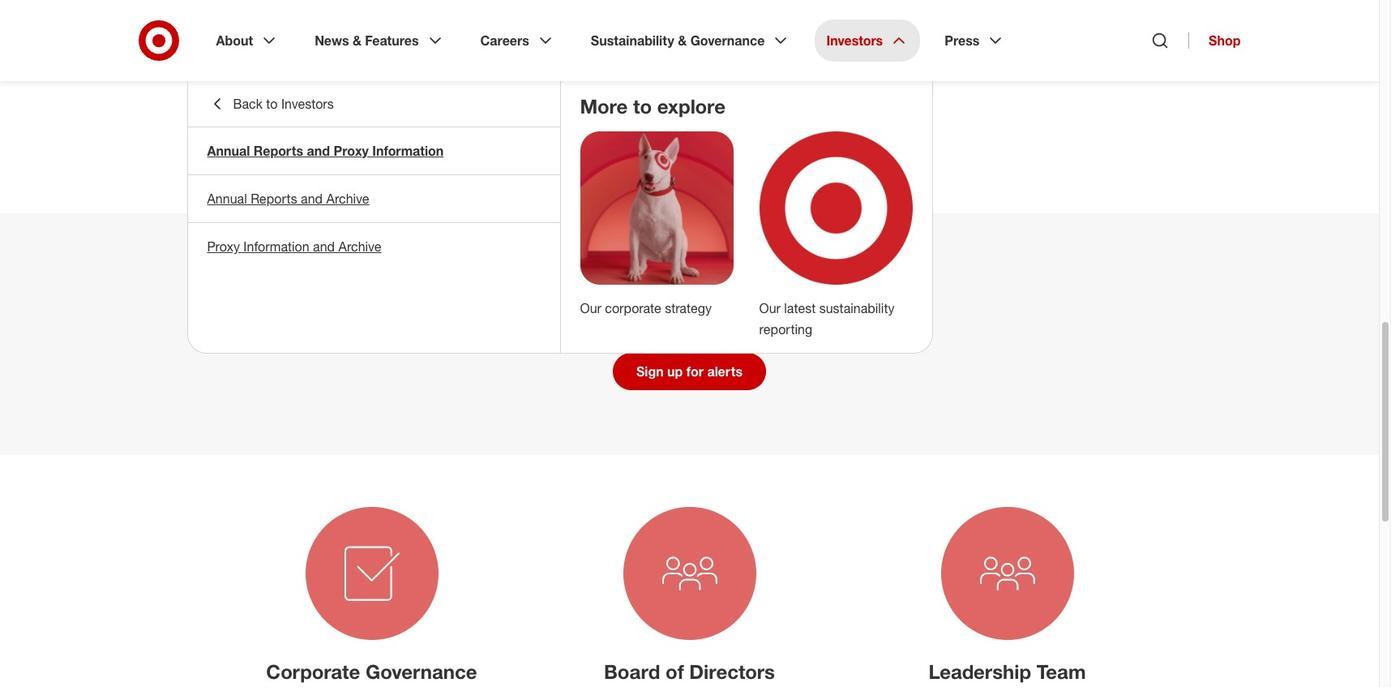 Task type: describe. For each thing, give the bounding box(es) containing it.
1220)
[[526, 66, 559, 83]]

back to investors
[[233, 96, 334, 112]]

mn
[[462, 88, 482, 104]]

investors link
[[816, 19, 921, 62]]

about link
[[205, 19, 291, 62]]

and for proxy information and archive
[[313, 238, 335, 255]]

to for back
[[266, 96, 278, 112]]

sustainability
[[591, 32, 675, 49]]

strategy
[[665, 300, 712, 316]]

annual for annual reports and archive
[[207, 191, 247, 207]]

mall
[[465, 66, 489, 83]]

press link
[[934, 19, 1017, 62]]

more to explore
[[580, 94, 726, 118]]

alerts,
[[655, 321, 691, 337]]

minneapolis,
[[385, 88, 458, 104]]

new
[[544, 321, 568, 337]]

archive for annual reports and archive
[[326, 191, 370, 207]]

nicollet
[[417, 66, 461, 83]]

+1-800-775-3110 investorrelations@target.com
[[385, 122, 567, 159]]

relations
[[438, 24, 492, 41]]

site navigation element
[[0, 0, 1392, 687]]

annual reports and proxy information link
[[188, 127, 560, 174]]

0 horizontal spatial proxy
[[207, 238, 240, 255]]

sign
[[637, 363, 664, 380]]

team
[[1037, 659, 1086, 684]]

board of directors
[[604, 659, 775, 684]]

news & features link
[[303, 19, 456, 62]]

latest
[[785, 300, 816, 316]]

sign up for alerts
[[637, 363, 743, 380]]

sustainability & governance link
[[580, 19, 803, 62]]

annual for annual reports and proxy information
[[207, 143, 250, 159]]

click
[[851, 321, 878, 337]]

proxy inside 'link'
[[334, 143, 369, 159]]

& for sustainability
[[678, 32, 687, 49]]

1000
[[385, 66, 414, 83]]

investors inside 'button'
[[281, 96, 334, 112]]

target bullseye logo image
[[760, 131, 913, 285]]

careers
[[481, 32, 530, 49]]

investor for investor email alerts
[[533, 266, 657, 305]]

back to investors button
[[188, 81, 560, 127]]

annual reports and archive link
[[188, 175, 560, 222]]

0 vertical spatial up
[[506, 321, 521, 337]]

(tpn-
[[492, 66, 526, 83]]

2 horizontal spatial to
[[710, 321, 721, 337]]

1 vertical spatial for
[[687, 363, 704, 380]]

request,
[[800, 321, 848, 337]]

sign up for alerts link
[[613, 353, 767, 390]]

back
[[233, 96, 263, 112]]

explore
[[658, 94, 726, 118]]

our for our latest sustainability reporting
[[760, 300, 781, 316]]

and for annual reports and archive
[[301, 191, 323, 207]]

corporation
[[424, 45, 493, 62]]

sign
[[479, 321, 503, 337]]

reports for proxy
[[254, 143, 303, 159]]

corporate
[[266, 659, 360, 684]]

annual reports and archive
[[207, 191, 370, 207]]

investor email alerts
[[533, 266, 847, 305]]

55403
[[486, 88, 522, 104]]

information inside 'link'
[[372, 143, 444, 159]]

and for annual reports and proxy information
[[307, 143, 330, 159]]

our for our corporate strategy
[[580, 300, 602, 316]]

careers link
[[469, 19, 567, 62]]

reports for archive
[[251, 191, 297, 207]]

investor for investor relations target corporation 1000 nicollet mall (tpn-1220) minneapolis, mn 55403
[[385, 24, 435, 41]]

0 horizontal spatial information
[[244, 238, 310, 255]]

0 vertical spatial for
[[525, 321, 540, 337]]

shop
[[1209, 32, 1241, 49]]

change
[[725, 321, 768, 337]]



Task type: locate. For each thing, give the bounding box(es) containing it.
archive down "annual reports and proxy information"
[[326, 191, 370, 207]]

3110
[[459, 122, 488, 138]]

reports down back to investors
[[254, 143, 303, 159]]

reports
[[254, 143, 303, 159], [251, 191, 297, 207]]

investorrelations@target.com link
[[385, 143, 567, 159]]

1 horizontal spatial investors
[[827, 32, 884, 49]]

features
[[365, 32, 419, 49]]

to right more
[[634, 94, 652, 118]]

proxy down annual reports and archive
[[207, 238, 240, 255]]

investor up the target
[[385, 24, 435, 41]]

alerts
[[758, 266, 847, 305], [708, 363, 743, 380]]

and inside 'link'
[[307, 143, 330, 159]]

1 vertical spatial up
[[668, 363, 683, 380]]

to right back
[[266, 96, 278, 112]]

press
[[945, 32, 980, 49]]

board
[[604, 659, 661, 684]]

0 horizontal spatial investor
[[385, 24, 435, 41]]

for left new at the left top
[[525, 321, 540, 337]]

investor relations target corporation 1000 nicollet mall (tpn-1220) minneapolis, mn 55403
[[385, 24, 559, 104]]

1 horizontal spatial up
[[668, 363, 683, 380]]

directors
[[690, 659, 775, 684]]

target
[[385, 45, 420, 62]]

proxy information and archive link
[[188, 223, 560, 270]]

investor up the investor
[[533, 266, 657, 305]]

proxy down the back to investors 'button'
[[334, 143, 369, 159]]

alerts up the reporting
[[758, 266, 847, 305]]

archive
[[326, 191, 370, 207], [339, 238, 382, 255]]

0 vertical spatial information
[[372, 143, 444, 159]]

1 vertical spatial investor
[[533, 266, 657, 305]]

information down 800-
[[372, 143, 444, 159]]

sustainability & governance
[[591, 32, 765, 49]]

+1-
[[385, 122, 405, 138]]

more
[[580, 94, 628, 118]]

our inside our latest sustainability reporting
[[760, 300, 781, 316]]

0 horizontal spatial &
[[353, 32, 362, 49]]

& for news
[[353, 32, 362, 49]]

proxy
[[334, 143, 369, 159], [207, 238, 240, 255]]

0 horizontal spatial governance
[[366, 659, 477, 684]]

0 horizontal spatial our
[[580, 300, 602, 316]]

for down the or
[[687, 363, 704, 380]]

2 vertical spatial and
[[313, 238, 335, 255]]

800-
[[405, 122, 432, 138]]

2 annual from the top
[[207, 191, 247, 207]]

0 vertical spatial annual
[[207, 143, 250, 159]]

1 vertical spatial reports
[[251, 191, 297, 207]]

0 vertical spatial reports
[[254, 143, 303, 159]]

corporate governance
[[266, 659, 477, 684]]

or
[[695, 321, 706, 337]]

investorrelations@target.com
[[385, 143, 567, 159]]

information
[[372, 143, 444, 159], [244, 238, 310, 255]]

1 vertical spatial investors
[[281, 96, 334, 112]]

our corporate strategy
[[580, 300, 712, 316]]

reports up proxy information and archive
[[251, 191, 297, 207]]

0 horizontal spatial alerts
[[708, 363, 743, 380]]

1 horizontal spatial to
[[634, 94, 652, 118]]

1 & from the left
[[353, 32, 362, 49]]

1 vertical spatial governance
[[366, 659, 477, 684]]

0 vertical spatial archive
[[326, 191, 370, 207]]

1 our from the left
[[580, 300, 602, 316]]

1 vertical spatial annual
[[207, 191, 247, 207]]

1 horizontal spatial for
[[687, 363, 704, 380]]

up
[[506, 321, 521, 337], [668, 363, 683, 380]]

1 annual from the top
[[207, 143, 250, 159]]

to
[[634, 94, 652, 118], [266, 96, 278, 112], [710, 321, 721, 337]]

to for more
[[634, 94, 652, 118]]

1 horizontal spatial investor
[[533, 266, 657, 305]]

to
[[462, 321, 475, 337]]

to right the or
[[710, 321, 721, 337]]

of
[[666, 659, 684, 684]]

news
[[315, 32, 349, 49]]

investor inside 'investor relations target corporation 1000 nicollet mall (tpn-1220) minneapolis, mn 55403'
[[385, 24, 435, 41]]

& right news
[[353, 32, 362, 49]]

0 horizontal spatial email
[[621, 321, 652, 337]]

governance inside site navigation element
[[691, 32, 765, 49]]

0 vertical spatial and
[[307, 143, 330, 159]]

up inside sign up for alerts link
[[668, 363, 683, 380]]

alerts down change
[[708, 363, 743, 380]]

our
[[580, 300, 602, 316], [760, 300, 781, 316]]

email
[[666, 266, 749, 305], [621, 321, 652, 337]]

our latest sustainability reporting link
[[760, 300, 895, 337]]

our corporate strategy link
[[580, 300, 712, 316]]

775-
[[432, 122, 459, 138]]

1 vertical spatial proxy
[[207, 238, 240, 255]]

your
[[772, 321, 797, 337]]

1 horizontal spatial alerts
[[758, 266, 847, 305]]

reporting
[[760, 321, 813, 337]]

email up the or
[[666, 266, 749, 305]]

0 vertical spatial email
[[666, 266, 749, 305]]

0 vertical spatial investors
[[827, 32, 884, 49]]

annual reports and proxy information
[[207, 143, 444, 159]]

0 horizontal spatial to
[[266, 96, 278, 112]]

for
[[525, 321, 540, 337], [687, 363, 704, 380]]

archive down "annual reports and archive" link
[[339, 238, 382, 255]]

leadership
[[929, 659, 1032, 684]]

shop link
[[1189, 32, 1241, 49]]

1 vertical spatial archive
[[339, 238, 382, 255]]

news & features
[[315, 32, 419, 49]]

1 horizontal spatial our
[[760, 300, 781, 316]]

investors
[[827, 32, 884, 49], [281, 96, 334, 112]]

+1-800-775-3110 link
[[385, 122, 488, 138]]

0 vertical spatial investor
[[385, 24, 435, 41]]

1 horizontal spatial &
[[678, 32, 687, 49]]

1 horizontal spatial governance
[[691, 32, 765, 49]]

1 horizontal spatial email
[[666, 266, 749, 305]]

0 horizontal spatial up
[[506, 321, 521, 337]]

0 vertical spatial governance
[[691, 32, 765, 49]]

our up your
[[760, 300, 781, 316]]

to inside 'button'
[[266, 96, 278, 112]]

investor
[[572, 321, 617, 337]]

1 vertical spatial alerts
[[708, 363, 743, 380]]

and up annual reports and archive
[[307, 143, 330, 159]]

about
[[216, 32, 253, 49]]

& right sustainability
[[678, 32, 687, 49]]

1 vertical spatial email
[[621, 321, 652, 337]]

2 our from the left
[[760, 300, 781, 316]]

1 vertical spatial and
[[301, 191, 323, 207]]

investor
[[385, 24, 435, 41], [533, 266, 657, 305]]

to sign up for new investor email alerts, or to change your request, click below.
[[462, 321, 918, 337]]

archive for proxy information and archive
[[339, 238, 382, 255]]

our up the investor
[[580, 300, 602, 316]]

annual
[[207, 143, 250, 159], [207, 191, 247, 207]]

&
[[353, 32, 362, 49], [678, 32, 687, 49]]

0 vertical spatial alerts
[[758, 266, 847, 305]]

0 horizontal spatial for
[[525, 321, 540, 337]]

2 & from the left
[[678, 32, 687, 49]]

proxy information and archive
[[207, 238, 382, 255]]

0 horizontal spatial investors
[[281, 96, 334, 112]]

annual inside annual reports and proxy information 'link'
[[207, 143, 250, 159]]

1 horizontal spatial proxy
[[334, 143, 369, 159]]

leadership team
[[929, 659, 1086, 684]]

reports inside 'link'
[[254, 143, 303, 159]]

and down "annual reports and proxy information"
[[301, 191, 323, 207]]

corporate
[[605, 300, 662, 316]]

sustainability
[[820, 300, 895, 316]]

email down corporate
[[621, 321, 652, 337]]

target's mascot bullseye in front of red background image
[[580, 131, 734, 285]]

1 vertical spatial information
[[244, 238, 310, 255]]

and
[[307, 143, 330, 159], [301, 191, 323, 207], [313, 238, 335, 255]]

0 vertical spatial proxy
[[334, 143, 369, 159]]

information down annual reports and archive
[[244, 238, 310, 255]]

below.
[[881, 321, 918, 337]]

governance
[[691, 32, 765, 49], [366, 659, 477, 684]]

and down annual reports and archive
[[313, 238, 335, 255]]

our latest sustainability reporting
[[760, 300, 895, 337]]

1 horizontal spatial information
[[372, 143, 444, 159]]

annual inside "annual reports and archive" link
[[207, 191, 247, 207]]



Task type: vqa. For each thing, say whether or not it's contained in the screenshot.
bottom THE AND
yes



